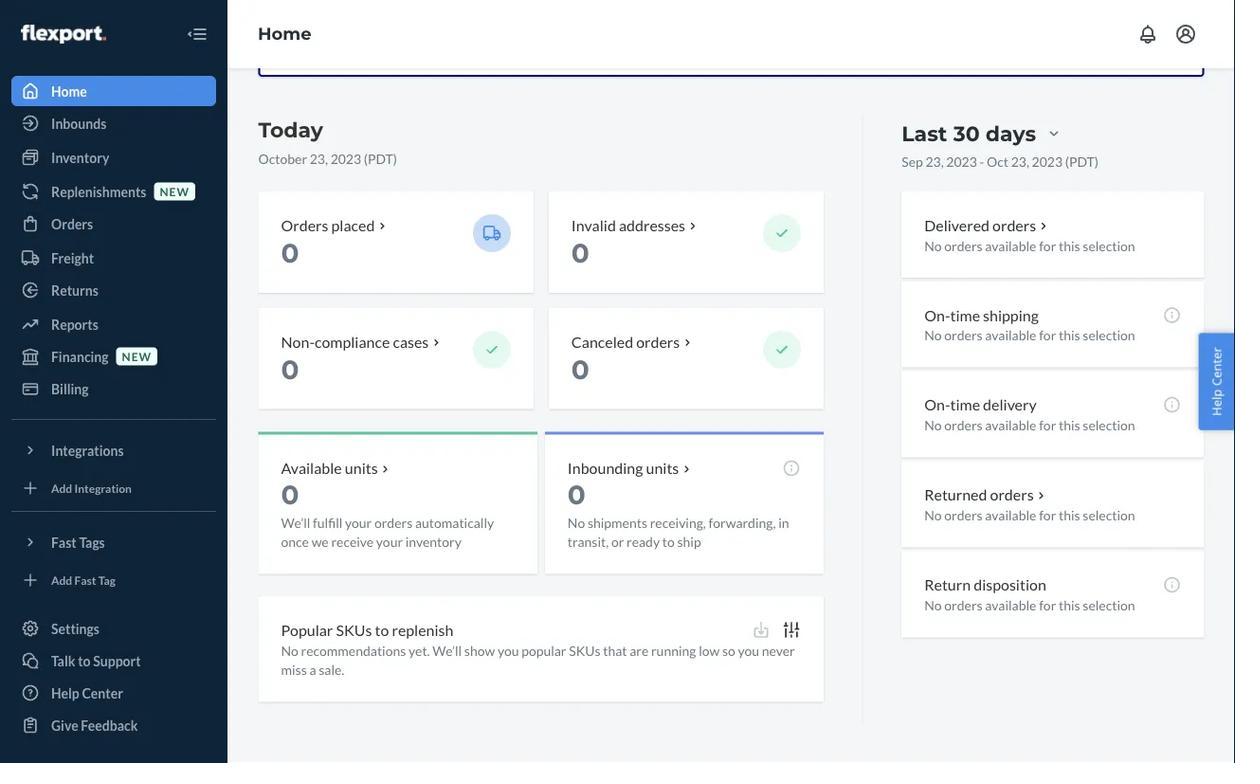 Task type: vqa. For each thing, say whether or not it's contained in the screenshot.
Settings
yes



Task type: locate. For each thing, give the bounding box(es) containing it.
new up orders link
[[160, 184, 190, 198]]

settings
[[51, 621, 100, 637]]

help center inside help center link
[[51, 685, 123, 701]]

available for return disposition
[[985, 598, 1037, 614]]

1 horizontal spatial we'll
[[433, 643, 462, 659]]

4 for from the top
[[1039, 508, 1057, 524]]

0 horizontal spatial pdt
[[368, 151, 393, 167]]

0 horizontal spatial to
[[78, 653, 91, 669]]

canceled orders
[[572, 333, 680, 351]]

orders
[[51, 216, 93, 232], [281, 216, 328, 235]]

2 horizontal spatial 23,
[[1011, 154, 1030, 170]]

home link right close navigation icon
[[258, 23, 312, 44]]

to up recommendations
[[375, 622, 389, 640]]

2023 right october
[[331, 151, 361, 167]]

1 horizontal spatial home link
[[258, 23, 312, 44]]

no inside "0 no shipments receiving, forwarding, in transit, or ready to ship"
[[568, 515, 585, 532]]

orders right returned
[[990, 486, 1034, 505]]

inbounding units
[[568, 460, 679, 478]]

orders right the delivered
[[993, 216, 1037, 235]]

4 this from the top
[[1059, 508, 1081, 524]]

orders up freight
[[51, 216, 93, 232]]

0 horizontal spatial 2023
[[331, 151, 361, 167]]

add inside "link"
[[51, 481, 72, 495]]

0 vertical spatial new
[[160, 184, 190, 198]]

last 30 days
[[902, 121, 1036, 147]]

new for financing
[[122, 349, 152, 363]]

no recommendations yet. we'll show you popular skus that are running low so you never miss a sale.
[[281, 643, 795, 678]]

low
[[699, 643, 720, 659]]

5 for from the top
[[1039, 598, 1057, 614]]

( up placed at the top left
[[364, 151, 368, 167]]

no down 'on-time shipping'
[[925, 328, 942, 344]]

0 horizontal spatial center
[[82, 685, 123, 701]]

0 horizontal spatial 23,
[[310, 151, 328, 167]]

time
[[951, 306, 980, 325], [951, 396, 980, 415]]

give feedback button
[[11, 710, 216, 741]]

1 horizontal spatial to
[[375, 622, 389, 640]]

1 horizontal spatial skus
[[569, 643, 601, 659]]

23, right "oct"
[[1011, 154, 1030, 170]]

no orders available for this selection down "returned orders" button
[[925, 508, 1136, 524]]

23,
[[310, 151, 328, 167], [926, 154, 944, 170], [1011, 154, 1030, 170]]

2 horizontal spatial to
[[663, 534, 675, 550]]

fast tags
[[51, 534, 105, 550]]

0 for invalid
[[572, 237, 590, 270]]

0 horizontal spatial units
[[345, 460, 378, 478]]

0 down non-
[[281, 354, 299, 386]]

inventory link
[[11, 142, 216, 173]]

on-
[[925, 306, 951, 325], [925, 396, 951, 415]]

( right "oct"
[[1066, 154, 1070, 170]]

1 horizontal spatial help
[[1208, 389, 1226, 416]]

a
[[310, 662, 316, 678]]

1 vertical spatial to
[[375, 622, 389, 640]]

1 horizontal spatial )
[[1095, 154, 1099, 170]]

available down the delivery
[[985, 418, 1037, 434]]

1 vertical spatial we'll
[[433, 643, 462, 659]]

3 this from the top
[[1059, 418, 1081, 434]]

help
[[1208, 389, 1226, 416], [51, 685, 79, 701]]

add down fast tags
[[51, 573, 72, 587]]

3 selection from the top
[[1083, 418, 1136, 434]]

1 available from the top
[[985, 238, 1037, 254]]

today october 23, 2023 ( pdt )
[[258, 118, 397, 167]]

skus
[[336, 622, 372, 640], [569, 643, 601, 659]]

no
[[925, 238, 942, 254], [925, 328, 942, 344], [925, 418, 942, 434], [925, 508, 942, 524], [568, 515, 585, 532], [925, 598, 942, 614], [281, 643, 299, 659]]

0 for canceled
[[572, 354, 590, 386]]

ship
[[677, 534, 701, 550]]

0 down available
[[281, 479, 299, 511]]

your
[[345, 515, 372, 532], [376, 534, 403, 550]]

popular
[[281, 622, 333, 640]]

help inside button
[[1208, 389, 1226, 416]]

receiving,
[[650, 515, 706, 532]]

orders inside "returned orders" button
[[990, 486, 1034, 505]]

popular skus to replenish
[[281, 622, 454, 640]]

2 add from the top
[[51, 573, 72, 587]]

0 vertical spatial home link
[[258, 23, 312, 44]]

for for on-time shipping
[[1039, 328, 1057, 344]]

0 vertical spatial help center
[[1208, 347, 1226, 416]]

help center
[[1208, 347, 1226, 416], [51, 685, 123, 701]]

no orders available for this selection down 'shipping'
[[925, 328, 1136, 344]]

5 no orders available for this selection from the top
[[925, 598, 1136, 614]]

0 vertical spatial your
[[345, 515, 372, 532]]

orders placed
[[281, 216, 375, 235]]

0 horizontal spatial you
[[498, 643, 519, 659]]

we'll inside 0 we'll fulfill your orders automatically once we receive your inventory
[[281, 515, 310, 532]]

time left 'shipping'
[[951, 306, 980, 325]]

to right the talk
[[78, 653, 91, 669]]

1 vertical spatial add
[[51, 573, 72, 587]]

return
[[925, 576, 971, 594]]

1 horizontal spatial you
[[738, 643, 760, 659]]

center inside help center link
[[82, 685, 123, 701]]

home up inbounds on the left
[[51, 83, 87, 99]]

0 horizontal spatial new
[[122, 349, 152, 363]]

for for on-time delivery
[[1039, 418, 1057, 434]]

1 vertical spatial home
[[51, 83, 87, 99]]

0 down "inbounding"
[[568, 479, 586, 511]]

selection for return disposition
[[1083, 598, 1136, 614]]

1 horizontal spatial 23,
[[926, 154, 944, 170]]

pdt right "oct"
[[1070, 154, 1095, 170]]

add fast tag
[[51, 573, 116, 587]]

return disposition
[[925, 576, 1047, 594]]

orders right canceled
[[636, 333, 680, 351]]

1 horizontal spatial new
[[160, 184, 190, 198]]

no orders available for this selection for on-time shipping
[[925, 328, 1136, 344]]

1 horizontal spatial home
[[258, 23, 312, 44]]

available
[[985, 238, 1037, 254], [985, 328, 1037, 344], [985, 418, 1037, 434], [985, 508, 1037, 524], [985, 598, 1037, 614]]

3 for from the top
[[1039, 418, 1057, 434]]

2023 down the days
[[1032, 154, 1063, 170]]

add for add integration
[[51, 481, 72, 495]]

0 horizontal spatial home link
[[11, 76, 216, 106]]

this
[[1059, 238, 1081, 254], [1059, 328, 1081, 344], [1059, 418, 1081, 434], [1059, 508, 1081, 524], [1059, 598, 1081, 614]]

running
[[651, 643, 696, 659]]

selection
[[1083, 238, 1136, 254], [1083, 328, 1136, 344], [1083, 418, 1136, 434], [1083, 508, 1136, 524], [1083, 598, 1136, 614]]

2 for from the top
[[1039, 328, 1057, 344]]

23, inside today october 23, 2023 ( pdt )
[[310, 151, 328, 167]]

inventory
[[406, 534, 462, 550]]

2023 left -
[[947, 154, 977, 170]]

1 vertical spatial time
[[951, 396, 980, 415]]

0 vertical spatial on-
[[925, 306, 951, 325]]

1 horizontal spatial pdt
[[1070, 154, 1095, 170]]

0 vertical spatial time
[[951, 306, 980, 325]]

no orders available for this selection down the delivery
[[925, 418, 1136, 434]]

0 down invalid
[[572, 237, 590, 270]]

4 available from the top
[[985, 508, 1037, 524]]

add integration
[[51, 481, 132, 495]]

fast left 'tag' on the left bottom of the page
[[74, 573, 96, 587]]

0 horizontal spatial (
[[364, 151, 368, 167]]

available down "disposition"
[[985, 598, 1037, 614]]

5 this from the top
[[1059, 598, 1081, 614]]

0 down canceled
[[572, 354, 590, 386]]

skus left that
[[569, 643, 601, 659]]

add left integration
[[51, 481, 72, 495]]

canceled
[[572, 333, 634, 351]]

on- left the delivery
[[925, 396, 951, 415]]

0 horizontal spatial skus
[[336, 622, 372, 640]]

5 selection from the top
[[1083, 598, 1136, 614]]

1 horizontal spatial help center
[[1208, 347, 1226, 416]]

to inside button
[[78, 653, 91, 669]]

no up miss
[[281, 643, 299, 659]]

1 horizontal spatial units
[[646, 460, 679, 478]]

23, right october
[[310, 151, 328, 167]]

1 horizontal spatial your
[[376, 534, 403, 550]]

0 vertical spatial to
[[663, 534, 675, 550]]

3 available from the top
[[985, 418, 1037, 434]]

1 vertical spatial fast
[[74, 573, 96, 587]]

you right so
[[738, 643, 760, 659]]

orders inside delivered orders button
[[993, 216, 1037, 235]]

1 vertical spatial new
[[122, 349, 152, 363]]

23, right 'sep' on the right of page
[[926, 154, 944, 170]]

open account menu image
[[1175, 23, 1198, 46]]

your up the receive at the bottom left of the page
[[345, 515, 372, 532]]

2 time from the top
[[951, 396, 980, 415]]

we'll
[[281, 515, 310, 532], [433, 643, 462, 659]]

selection for on-time delivery
[[1083, 418, 1136, 434]]

for
[[1039, 238, 1057, 254], [1039, 328, 1057, 344], [1039, 418, 1057, 434], [1039, 508, 1057, 524], [1039, 598, 1057, 614]]

inventory
[[51, 149, 109, 165]]

orders up inventory
[[374, 515, 413, 532]]

0 vertical spatial help
[[1208, 389, 1226, 416]]

0 inside "0 no shipments receiving, forwarding, in transit, or ready to ship"
[[568, 479, 586, 511]]

home right close navigation icon
[[258, 23, 312, 44]]

1 horizontal spatial orders
[[281, 216, 328, 235]]

2 horizontal spatial 2023
[[1032, 154, 1063, 170]]

)
[[393, 151, 397, 167], [1095, 154, 1099, 170]]

2 selection from the top
[[1083, 328, 1136, 344]]

we'll up once
[[281, 515, 310, 532]]

no down the delivered
[[925, 238, 942, 254]]

2 units from the left
[[646, 460, 679, 478]]

add
[[51, 481, 72, 495], [51, 573, 72, 587]]

1 on- from the top
[[925, 306, 951, 325]]

0 for non-
[[281, 354, 299, 386]]

time for shipping
[[951, 306, 980, 325]]

reports
[[51, 316, 98, 332]]

no orders available for this selection
[[925, 238, 1136, 254], [925, 328, 1136, 344], [925, 418, 1136, 434], [925, 508, 1136, 524], [925, 598, 1136, 614]]

help center inside help center button
[[1208, 347, 1226, 416]]

1 vertical spatial skus
[[569, 643, 601, 659]]

2023
[[331, 151, 361, 167], [947, 154, 977, 170], [1032, 154, 1063, 170]]

tag
[[98, 573, 116, 587]]

so
[[723, 643, 736, 659]]

0 horizontal spatial orders
[[51, 216, 93, 232]]

available down delivered orders button
[[985, 238, 1037, 254]]

available units
[[281, 460, 378, 478]]

on- for on-time delivery
[[925, 396, 951, 415]]

0 horizontal spatial we'll
[[281, 515, 310, 532]]

on- left 'shipping'
[[925, 306, 951, 325]]

freight link
[[11, 243, 216, 273]]

you right show
[[498, 643, 519, 659]]

0 vertical spatial fast
[[51, 534, 77, 550]]

no orders available for this selection down delivered orders button
[[925, 238, 1136, 254]]

4 selection from the top
[[1083, 508, 1136, 524]]

2 on- from the top
[[925, 396, 951, 415]]

shipments
[[588, 515, 648, 532]]

0 vertical spatial home
[[258, 23, 312, 44]]

0 vertical spatial we'll
[[281, 515, 310, 532]]

3 no orders available for this selection from the top
[[925, 418, 1136, 434]]

sep 23, 2023 - oct 23, 2023 ( pdt )
[[902, 154, 1099, 170]]

1 vertical spatial your
[[376, 534, 403, 550]]

forwarding,
[[709, 515, 776, 532]]

skus up recommendations
[[336, 622, 372, 640]]

1 for from the top
[[1039, 238, 1057, 254]]

1 vertical spatial on-
[[925, 396, 951, 415]]

orders left placed at the top left
[[281, 216, 328, 235]]

new down reports link
[[122, 349, 152, 363]]

units right available
[[345, 460, 378, 478]]

talk to support button
[[11, 646, 216, 676]]

on- for on-time shipping
[[925, 306, 951, 325]]

available down "returned orders" button
[[985, 508, 1037, 524]]

orders
[[993, 216, 1037, 235], [945, 238, 983, 254], [945, 328, 983, 344], [636, 333, 680, 351], [945, 418, 983, 434], [990, 486, 1034, 505], [945, 508, 983, 524], [374, 515, 413, 532], [945, 598, 983, 614]]

1 horizontal spatial center
[[1208, 347, 1226, 386]]

add for add fast tag
[[51, 573, 72, 587]]

selection for on-time shipping
[[1083, 328, 1136, 344]]

1 you from the left
[[498, 643, 519, 659]]

returns link
[[11, 275, 216, 305]]

pdt up placed at the top left
[[368, 151, 393, 167]]

integrations
[[51, 442, 124, 458]]

2 this from the top
[[1059, 328, 1081, 344]]

30
[[954, 121, 980, 147]]

fast left tags
[[51, 534, 77, 550]]

0 vertical spatial skus
[[336, 622, 372, 640]]

units for available units
[[345, 460, 378, 478]]

orders down 'on-time delivery'
[[945, 418, 983, 434]]

orders down returned
[[945, 508, 983, 524]]

non-
[[281, 333, 315, 351]]

2 vertical spatial to
[[78, 653, 91, 669]]

5 available from the top
[[985, 598, 1037, 614]]

2 available from the top
[[985, 328, 1037, 344]]

cases
[[393, 333, 429, 351]]

1 vertical spatial help
[[51, 685, 79, 701]]

1 add from the top
[[51, 481, 72, 495]]

0 down orders placed
[[281, 237, 299, 270]]

to left ship
[[663, 534, 675, 550]]

available
[[281, 460, 342, 478]]

center
[[1208, 347, 1226, 386], [82, 685, 123, 701]]

popular
[[522, 643, 567, 659]]

1 vertical spatial help center
[[51, 685, 123, 701]]

no orders available for this selection down "disposition"
[[925, 598, 1136, 614]]

home link up inbounds link in the top of the page
[[11, 76, 216, 106]]

units up "0 no shipments receiving, forwarding, in transit, or ready to ship"
[[646, 460, 679, 478]]

( inside today october 23, 2023 ( pdt )
[[364, 151, 368, 167]]

units
[[345, 460, 378, 478], [646, 460, 679, 478]]

you
[[498, 643, 519, 659], [738, 643, 760, 659]]

available down 'shipping'
[[985, 328, 1037, 344]]

1 time from the top
[[951, 306, 980, 325]]

no up transit, at the left bottom
[[568, 515, 585, 532]]

this for return disposition
[[1059, 598, 1081, 614]]

0 vertical spatial center
[[1208, 347, 1226, 386]]

2 no orders available for this selection from the top
[[925, 328, 1136, 344]]

your right the receive at the bottom left of the page
[[376, 534, 403, 550]]

0 vertical spatial add
[[51, 481, 72, 495]]

1 vertical spatial center
[[82, 685, 123, 701]]

0 horizontal spatial help center
[[51, 685, 123, 701]]

time left the delivery
[[951, 396, 980, 415]]

0 horizontal spatial )
[[393, 151, 397, 167]]

1 vertical spatial home link
[[11, 76, 216, 106]]

we'll right yet.
[[433, 643, 462, 659]]

1 units from the left
[[345, 460, 378, 478]]



Task type: describe. For each thing, give the bounding box(es) containing it.
freight
[[51, 250, 94, 266]]

give
[[51, 717, 78, 733]]

billing link
[[11, 374, 216, 404]]

add fast tag link
[[11, 565, 216, 595]]

reports link
[[11, 309, 216, 339]]

0 for orders
[[281, 237, 299, 270]]

1 selection from the top
[[1083, 238, 1136, 254]]

billing
[[51, 381, 89, 397]]

this for on-time delivery
[[1059, 418, 1081, 434]]

new for replenishments
[[160, 184, 190, 198]]

disposition
[[974, 576, 1047, 594]]

0 horizontal spatial help
[[51, 685, 79, 701]]

inbounds link
[[11, 108, 216, 138]]

open notifications image
[[1137, 23, 1160, 46]]

last
[[902, 121, 948, 147]]

0 horizontal spatial your
[[345, 515, 372, 532]]

0 horizontal spatial home
[[51, 83, 87, 99]]

are
[[630, 643, 649, 659]]

orders link
[[11, 209, 216, 239]]

inbounding
[[568, 460, 643, 478]]

automatically
[[415, 515, 494, 532]]

no down 'on-time delivery'
[[925, 418, 942, 434]]

oct
[[987, 154, 1009, 170]]

fast inside dropdown button
[[51, 534, 77, 550]]

tags
[[79, 534, 105, 550]]

delivered orders
[[925, 216, 1037, 235]]

1 horizontal spatial (
[[1066, 154, 1070, 170]]

orders down the delivered
[[945, 238, 983, 254]]

help center button
[[1199, 333, 1236, 430]]

in
[[779, 515, 789, 532]]

this for on-time shipping
[[1059, 328, 1081, 344]]

flexport logo image
[[21, 25, 106, 44]]

show
[[464, 643, 495, 659]]

settings link
[[11, 613, 216, 644]]

2023 inside today october 23, 2023 ( pdt )
[[331, 151, 361, 167]]

inbounds
[[51, 115, 106, 131]]

invalid
[[572, 216, 616, 235]]

orders for orders
[[51, 216, 93, 232]]

no orders available for this selection for return disposition
[[925, 598, 1136, 614]]

give feedback
[[51, 717, 138, 733]]

sale.
[[319, 662, 344, 678]]

receive
[[331, 534, 374, 550]]

replenishments
[[51, 183, 146, 200]]

1 no orders available for this selection from the top
[[925, 238, 1136, 254]]

support
[[93, 653, 141, 669]]

-
[[980, 154, 985, 170]]

ready
[[627, 534, 660, 550]]

for for return disposition
[[1039, 598, 1057, 614]]

talk
[[51, 653, 75, 669]]

available for on-time shipping
[[985, 328, 1037, 344]]

non-compliance cases
[[281, 333, 429, 351]]

placed
[[331, 216, 375, 235]]

that
[[603, 643, 627, 659]]

0 no shipments receiving, forwarding, in transit, or ready to ship
[[568, 479, 789, 550]]

integrations button
[[11, 435, 216, 466]]

integration
[[74, 481, 132, 495]]

october
[[258, 151, 307, 167]]

0 inside 0 we'll fulfill your orders automatically once we receive your inventory
[[281, 479, 299, 511]]

days
[[986, 121, 1036, 147]]

available for on-time delivery
[[985, 418, 1037, 434]]

1 this from the top
[[1059, 238, 1081, 254]]

talk to support
[[51, 653, 141, 669]]

returned orders button
[[925, 485, 1049, 506]]

we'll inside no recommendations yet. we'll show you popular skus that are running low so you never miss a sale.
[[433, 643, 462, 659]]

close navigation image
[[186, 23, 209, 46]]

2 you from the left
[[738, 643, 760, 659]]

financing
[[51, 348, 109, 365]]

orders for orders placed
[[281, 216, 328, 235]]

0 we'll fulfill your orders automatically once we receive your inventory
[[281, 479, 494, 550]]

to inside "0 no shipments receiving, forwarding, in transit, or ready to ship"
[[663, 534, 675, 550]]

yet.
[[409, 643, 430, 659]]

returned orders
[[925, 486, 1034, 505]]

replenish
[[392, 622, 454, 640]]

fast tags button
[[11, 527, 216, 558]]

orders inside 0 we'll fulfill your orders automatically once we receive your inventory
[[374, 515, 413, 532]]

addresses
[[619, 216, 686, 235]]

1 horizontal spatial 2023
[[947, 154, 977, 170]]

invalid addresses
[[572, 216, 686, 235]]

delivery
[[983, 396, 1037, 415]]

on-time shipping
[[925, 306, 1039, 325]]

today
[[258, 118, 323, 143]]

orders down return
[[945, 598, 983, 614]]

add integration link
[[11, 473, 216, 504]]

orders down 'on-time shipping'
[[945, 328, 983, 344]]

fulfill
[[313, 515, 343, 532]]

miss
[[281, 662, 307, 678]]

never
[[762, 643, 795, 659]]

pdt inside today october 23, 2023 ( pdt )
[[368, 151, 393, 167]]

) inside today october 23, 2023 ( pdt )
[[393, 151, 397, 167]]

or
[[611, 534, 624, 550]]

delivered
[[925, 216, 990, 235]]

units for inbounding units
[[646, 460, 679, 478]]

center inside help center button
[[1208, 347, 1226, 386]]

no inside no recommendations yet. we'll show you popular skus that are running low so you never miss a sale.
[[281, 643, 299, 659]]

time for delivery
[[951, 396, 980, 415]]

returns
[[51, 282, 98, 298]]

transit,
[[568, 534, 609, 550]]

delivered orders button
[[925, 215, 1052, 236]]

4 no orders available for this selection from the top
[[925, 508, 1136, 524]]

returned
[[925, 486, 988, 505]]

no orders available for this selection for on-time delivery
[[925, 418, 1136, 434]]

shipping
[[983, 306, 1039, 325]]

no down return
[[925, 598, 942, 614]]

no down returned
[[925, 508, 942, 524]]

recommendations
[[301, 643, 406, 659]]

we
[[312, 534, 329, 550]]

on-time delivery
[[925, 396, 1037, 415]]

feedback
[[81, 717, 138, 733]]

help center link
[[11, 678, 216, 708]]

compliance
[[315, 333, 390, 351]]

skus inside no recommendations yet. we'll show you popular skus that are running low so you never miss a sale.
[[569, 643, 601, 659]]



